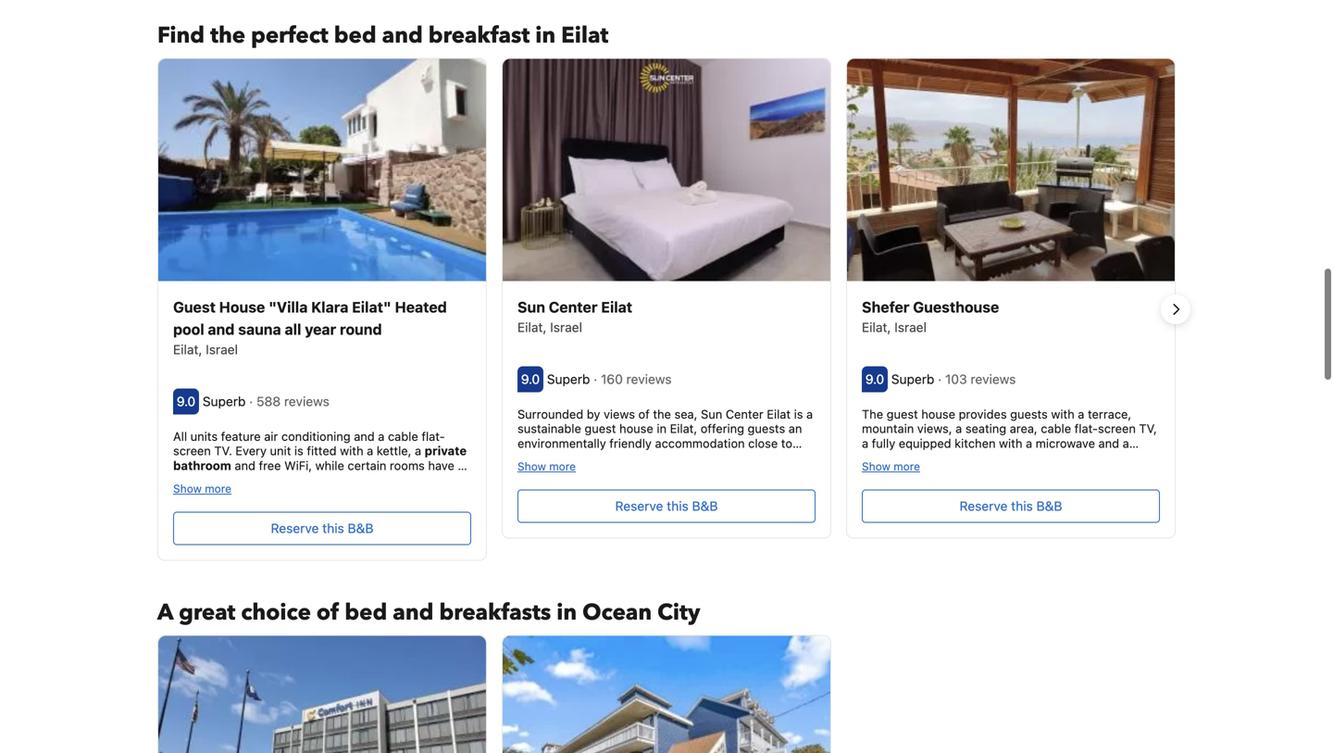 Task type: describe. For each thing, give the bounding box(es) containing it.
city
[[658, 597, 701, 628]]

find the perfect bed and breakfast in eilat
[[157, 20, 609, 51]]

private bathroom
[[173, 444, 467, 472]]

seating
[[966, 422, 1007, 435]]

the up 1.4
[[602, 450, 624, 464]]

surrounded
[[518, 407, 584, 421]]

friendly
[[610, 436, 652, 450]]

rated superb element for guesthouse
[[892, 371, 939, 387]]

great
[[179, 597, 236, 628]]

0 vertical spatial is
[[794, 407, 804, 421]]

close
[[749, 436, 778, 450]]

parking
[[518, 494, 560, 508]]

tv,
[[1140, 422, 1158, 435]]

with walk-in shower. a fridge, a stovetop and kitchenware are also offered, as well as a kettle. at the guest house, units are equipped with bed linen and towels.
[[862, 450, 1150, 508]]

free inside and free wifi, while certain rooms have a terrace and some have sea views. at the guest house, every unit comes with bed linen and towels.
[[259, 458, 281, 472]]

km
[[636, 465, 653, 479]]

b&b for sun center eilat
[[692, 498, 718, 513]]

9.0 for sun center eilat
[[521, 371, 540, 387]]

bed right choice
[[345, 597, 387, 628]]

and down kitchenware
[[1051, 494, 1072, 508]]

views
[[604, 407, 635, 421]]

house, inside and free wifi, while certain rooms have a terrace and some have sea views. at the guest house, every unit comes with bed linen and towels.
[[173, 487, 211, 501]]

the guest house provides guests with a terrace, mountain views, a seating area, cable flat-screen tv, a fully equipped kitchen with a microwave and a toaster, and a
[[862, 407, 1158, 464]]

guest house "villa klara eilat" heated pool and sauna all year round eilat, israel
[[173, 298, 447, 357]]

shefer guesthouse section
[[847, 58, 1176, 538]]

and down every
[[235, 458, 256, 472]]

superb for guesthouse
[[892, 371, 935, 387]]

pearl
[[710, 465, 738, 479]]

9.0 superb 160 reviews
[[521, 371, 676, 387]]

scored 9.0 element for guest house "villa klara eilat" heated pool and sauna all year round
[[173, 389, 199, 415]]

show more for sun center eilat
[[518, 460, 576, 473]]

property types region
[[143, 58, 1191, 561]]

house
[[219, 298, 265, 316]]

superb for center
[[547, 371, 590, 387]]

air
[[264, 429, 278, 443]]

more for israel
[[894, 460, 921, 473]]

1 as from the left
[[936, 479, 949, 493]]

flat- inside "the guest house provides guests with a terrace, mountain views, a seating area, cable flat-screen tv, a fully equipped kitchen with a microwave and a toaster, and a"
[[1075, 422, 1099, 435]]

the down to in the bottom right of the page
[[783, 465, 805, 479]]

9.0 superb 103 reviews
[[866, 371, 1020, 387]]

guest house "villa klara eilat" heated pool and sauna all year round section
[[157, 58, 487, 561]]

guesthouse
[[914, 298, 1000, 316]]

and up fridge,
[[908, 450, 929, 464]]

the inside "the guest house provides guests with a terrace, mountain views, a seating area, cable flat-screen tv, a fully equipped kitchen with a microwave and a toaster, and a"
[[862, 407, 884, 421]]

well
[[952, 479, 974, 493]]

eilat, inside surrounded by views of the sea, sun center eilat is a sustainable guest house in eilat, offering guests an environmentally friendly accommodation close to kisuski beach. the property features mountain and city views, and is 1.4 km from the pearl beach. the guest house also offers free wifi, free parking and facilities for disabled guests.
[[670, 422, 698, 435]]

kitchenware
[[1046, 465, 1114, 479]]

environmentally
[[518, 436, 606, 450]]

screen inside all units feature air conditioning and a cable flat- screen tv. every unit is fitted with a kettle, a
[[173, 444, 211, 458]]

with down microwave
[[1049, 450, 1072, 464]]

private
[[425, 444, 467, 458]]

next image
[[1165, 298, 1187, 320]]

pool
[[173, 321, 204, 338]]

2 vertical spatial house
[[553, 479, 587, 493]]

and up kettle.
[[1022, 465, 1043, 479]]

kisuski
[[518, 450, 557, 464]]

guests.
[[707, 494, 748, 508]]

comfort inn gold coast image
[[158, 636, 486, 753]]

"villa
[[269, 298, 308, 316]]

beach bum inn image
[[503, 636, 831, 753]]

and right parking
[[563, 494, 584, 508]]

klara
[[311, 298, 349, 316]]

eilat inside sun center eilat eilat, israel
[[601, 298, 633, 316]]

eilat inside surrounded by views of the sea, sun center eilat is a sustainable guest house in eilat, offering guests an environmentally friendly accommodation close to kisuski beach. the property features mountain and city views, and is 1.4 km from the pearl beach. the guest house also offers free wifi, free parking and facilities for disabled guests.
[[767, 407, 791, 421]]

fridge,
[[920, 465, 957, 479]]

shefer guesthouse link
[[862, 296, 1161, 318]]

every
[[236, 444, 267, 458]]

with inside and free wifi, while certain rooms have a terrace and some have sea views. at the guest house, every unit comes with bed linen and towels.
[[313, 487, 337, 501]]

bed right "perfect"
[[334, 20, 377, 51]]

views.
[[327, 473, 362, 487]]

1 horizontal spatial have
[[428, 458, 455, 472]]

reserve this b&b for israel
[[960, 498, 1063, 513]]

area,
[[1010, 422, 1038, 435]]

bathroom
[[173, 458, 231, 472]]

guest up parking
[[518, 479, 549, 493]]

1.4
[[616, 465, 632, 479]]

at inside with walk-in shower. a fridge, a stovetop and kitchenware are also offered, as well as a kettle. at the guest house, units are equipped with bed linen and towels.
[[1041, 479, 1053, 493]]

accommodation
[[655, 436, 745, 450]]

the inside and free wifi, while certain rooms have a terrace and some have sea views. at the guest house, every unit comes with bed linen and towels.
[[381, 473, 399, 487]]

tv.
[[214, 444, 232, 458]]

reserve this b&b link for klara
[[173, 512, 471, 545]]

certain
[[348, 458, 387, 472]]

the inside surrounded by views of the sea, sun center eilat is a sustainable guest house in eilat, offering guests an environmentally friendly accommodation close to kisuski beach. the property features mountain and city views, and is 1.4 km from the pearl beach. the guest house also offers free wifi, free parking and facilities for disabled guests.
[[653, 407, 671, 421]]

feature
[[221, 429, 261, 443]]

by
[[587, 407, 601, 421]]

round
[[340, 321, 382, 338]]

reviews for house
[[284, 394, 330, 409]]

sun center eilat image
[[503, 59, 831, 281]]

superb for house
[[203, 394, 246, 409]]

in left ocean
[[557, 597, 577, 628]]

0 vertical spatial eilat
[[561, 20, 609, 51]]

guest inside with walk-in shower. a fridge, a stovetop and kitchenware are also offered, as well as a kettle. at the guest house, units are equipped with bed linen and towels.
[[1078, 479, 1110, 493]]

with down area,
[[999, 436, 1023, 450]]

all
[[173, 429, 187, 443]]

the right find
[[210, 20, 246, 51]]

reserve for eilat,
[[616, 498, 664, 513]]

walk-
[[1075, 450, 1106, 464]]

while
[[315, 458, 344, 472]]

1 horizontal spatial are
[[1117, 465, 1135, 479]]

kitchen
[[955, 436, 996, 450]]

choice
[[241, 597, 311, 628]]

house inside "the guest house provides guests with a terrace, mountain views, a seating area, cable flat-screen tv, a fully equipped kitchen with a microwave and a toaster, and a"
[[922, 407, 956, 421]]

scored 9.0 element for shefer guesthouse
[[862, 366, 888, 392]]

sauna
[[238, 321, 281, 338]]

a inside with walk-in shower. a fridge, a stovetop and kitchenware are also offered, as well as a kettle. at the guest house, units are equipped with bed linen and towels.
[[909, 465, 917, 479]]

reserve for israel
[[960, 498, 1008, 513]]

all units feature air conditioning and a cable flat- screen tv. every unit is fitted with a kettle, a
[[173, 429, 445, 458]]

reserve this b&b link for israel
[[862, 489, 1161, 523]]

1 vertical spatial house
[[620, 422, 654, 435]]

equipped inside "the guest house provides guests with a terrace, mountain views, a seating area, cable flat-screen tv, a fully equipped kitchen with a microwave and a toaster, and a"
[[899, 436, 952, 450]]

mountain inside surrounded by views of the sea, sun center eilat is a sustainable guest house in eilat, offering guests an environmentally friendly accommodation close to kisuski beach. the property features mountain and city views, and is 1.4 km from the pearl beach. the guest house also offers free wifi, free parking and facilities for disabled guests.
[[728, 450, 780, 464]]

b&b for shefer guesthouse
[[1037, 498, 1063, 513]]

sea
[[304, 473, 324, 487]]

and inside the guest house "villa klara eilat" heated pool and sauna all year round eilat, israel
[[208, 321, 235, 338]]

ocean
[[583, 597, 652, 628]]

facilities
[[587, 494, 634, 508]]

for
[[637, 494, 653, 508]]

views, inside surrounded by views of the sea, sun center eilat is a sustainable guest house in eilat, offering guests an environmentally friendly accommodation close to kisuski beach. the property features mountain and city views, and is 1.4 km from the pearl beach. the guest house also offers free wifi, free parking and facilities for disabled guests.
[[541, 465, 576, 479]]

guest house "villa klara eilat" heated pool and sauna all year round link
[[173, 296, 471, 340]]

in right breakfast
[[536, 20, 556, 51]]

sun inside surrounded by views of the sea, sun center eilat is a sustainable guest house in eilat, offering guests an environmentally friendly accommodation close to kisuski beach. the property features mountain and city views, and is 1.4 km from the pearl beach. the guest house also offers free wifi, free parking and facilities for disabled guests.
[[701, 407, 723, 421]]

comes
[[273, 487, 310, 501]]

an
[[789, 422, 803, 435]]

9.0 for guest house "villa klara eilat" heated pool and sauna all year round
[[177, 394, 196, 409]]

and up walk-
[[1099, 436, 1120, 450]]

stovetop
[[970, 465, 1019, 479]]

flat- inside all units feature air conditioning and a cable flat- screen tv. every unit is fitted with a kettle, a
[[422, 429, 445, 443]]

reserve this b&b for klara
[[271, 520, 374, 536]]

israel inside shefer guesthouse eilat, israel
[[895, 320, 927, 335]]

588
[[257, 394, 281, 409]]

every
[[214, 487, 245, 501]]

with up microwave
[[1052, 407, 1075, 421]]

and down to in the bottom right of the page
[[783, 450, 804, 464]]

show for shefer guesthouse
[[862, 460, 891, 473]]

city
[[518, 465, 538, 479]]

provides
[[959, 407, 1007, 421]]

of for the
[[639, 407, 650, 421]]

linen inside with walk-in shower. a fridge, a stovetop and kitchenware are also offered, as well as a kettle. at the guest house, units are equipped with bed linen and towels.
[[1021, 494, 1048, 508]]

also inside surrounded by views of the sea, sun center eilat is a sustainable guest house in eilat, offering guests an environmentally friendly accommodation close to kisuski beach. the property features mountain and city views, and is 1.4 km from the pearl beach. the guest house also offers free wifi, free parking and facilities for disabled guests.
[[590, 479, 613, 493]]

from
[[656, 465, 682, 479]]

shower.
[[862, 465, 905, 479]]

house, inside with walk-in shower. a fridge, a stovetop and kitchenware are also offered, as well as a kettle. at the guest house, units are equipped with bed linen and towels.
[[1113, 479, 1150, 493]]

rooms
[[390, 458, 425, 472]]

guest inside "the guest house provides guests with a terrace, mountain views, a seating area, cable flat-screen tv, a fully equipped kitchen with a microwave and a toaster, and a"
[[887, 407, 919, 421]]

2 as from the left
[[977, 479, 990, 493]]

of for bed
[[317, 597, 339, 628]]

property
[[627, 450, 675, 464]]

this for guest house "villa klara eilat" heated pool and sauna all year round
[[323, 520, 344, 536]]

surrounded by views of the sea, sun center eilat is a sustainable guest house in eilat, offering guests an environmentally friendly accommodation close to kisuski beach. the property features mountain and city views, and is 1.4 km from the pearl beach. the guest house also offers free wifi, free parking and facilities for disabled guests.
[[518, 407, 813, 508]]



Task type: locate. For each thing, give the bounding box(es) containing it.
show more down fully
[[862, 460, 921, 473]]

wifi, inside and free wifi, while certain rooms have a terrace and some have sea views. at the guest house, every unit comes with bed linen and towels.
[[284, 458, 312, 472]]

sun center eilat link
[[518, 296, 816, 318]]

0 vertical spatial wifi,
[[284, 458, 312, 472]]

reserve down the well
[[960, 498, 1008, 513]]

this down kettle.
[[1012, 498, 1033, 513]]

more for klara
[[205, 482, 232, 495]]

beach.
[[561, 450, 599, 464], [742, 465, 780, 479]]

0 horizontal spatial views,
[[541, 465, 576, 479]]

2 horizontal spatial reserve this b&b
[[960, 498, 1063, 513]]

show up parking
[[518, 460, 546, 473]]

b&b
[[692, 498, 718, 513], [1037, 498, 1063, 513], [348, 520, 374, 536]]

mountain
[[862, 422, 914, 435], [728, 450, 780, 464]]

1 vertical spatial mountain
[[728, 450, 780, 464]]

0 vertical spatial a
[[909, 465, 917, 479]]

guest down rooms
[[402, 473, 434, 487]]

0 horizontal spatial 9.0
[[177, 394, 196, 409]]

guest house "villa klara eilat" heated pool and sauna all year round image
[[158, 59, 486, 281]]

1 horizontal spatial units
[[862, 494, 890, 508]]

show for guest house "villa klara eilat" heated pool and sauna all year round
[[173, 482, 202, 495]]

free down from
[[652, 479, 674, 493]]

free
[[259, 458, 281, 472], [652, 479, 674, 493], [709, 479, 731, 493]]

reviews
[[627, 371, 672, 387], [971, 371, 1016, 387], [284, 394, 330, 409]]

the up fully
[[862, 407, 884, 421]]

units inside all units feature air conditioning and a cable flat- screen tv. every unit is fitted with a kettle, a
[[191, 429, 218, 443]]

0 horizontal spatial as
[[936, 479, 949, 493]]

1 horizontal spatial beach.
[[742, 465, 780, 479]]

160
[[601, 371, 623, 387]]

show more inside the 'sun center eilat' section
[[518, 460, 576, 473]]

shefer guesthouse image
[[848, 59, 1175, 281]]

show more down environmentally
[[518, 460, 576, 473]]

0 horizontal spatial reserve
[[271, 520, 319, 536]]

find
[[157, 20, 205, 51]]

1 horizontal spatial wifi,
[[678, 479, 705, 493]]

more up offered,
[[894, 460, 921, 473]]

is inside all units feature air conditioning and a cable flat- screen tv. every unit is fitted with a kettle, a
[[295, 444, 304, 458]]

0 horizontal spatial free
[[259, 458, 281, 472]]

wifi,
[[284, 458, 312, 472], [678, 479, 705, 493]]

2 horizontal spatial reserve
[[960, 498, 1008, 513]]

9.0 up fully
[[866, 371, 885, 387]]

show more button
[[518, 459, 576, 473], [862, 459, 921, 473], [173, 481, 232, 495]]

reserve this b&b link inside shefer guesthouse section
[[862, 489, 1161, 523]]

conditioning
[[281, 429, 351, 443]]

1 horizontal spatial flat-
[[1075, 422, 1099, 435]]

at down certain at the left bottom of the page
[[366, 473, 378, 487]]

0 horizontal spatial cable
[[388, 429, 418, 443]]

2 horizontal spatial reviews
[[971, 371, 1016, 387]]

units
[[191, 429, 218, 443], [862, 494, 890, 508]]

1 horizontal spatial b&b
[[692, 498, 718, 513]]

towels.
[[419, 487, 458, 501], [1076, 494, 1115, 508]]

kettle,
[[377, 444, 412, 458]]

and inside all units feature air conditioning and a cable flat- screen tv. every unit is fitted with a kettle, a
[[354, 429, 375, 443]]

as down fridge,
[[936, 479, 949, 493]]

bed inside with walk-in shower. a fridge, a stovetop and kitchenware are also offered, as well as a kettle. at the guest house, units are equipped with bed linen and towels.
[[997, 494, 1018, 508]]

a inside and free wifi, while certain rooms have a terrace and some have sea views. at the guest house, every unit comes with bed linen and towels.
[[458, 458, 465, 472]]

microwave
[[1036, 436, 1096, 450]]

b&b for guest house "villa klara eilat" heated pool and sauna all year round
[[348, 520, 374, 536]]

perfect
[[251, 20, 329, 51]]

0 horizontal spatial guests
[[748, 422, 786, 435]]

linen down kettle.
[[1021, 494, 1048, 508]]

reserve for klara
[[271, 520, 319, 536]]

center up offering
[[726, 407, 764, 421]]

0 horizontal spatial show
[[173, 482, 202, 495]]

with
[[1052, 407, 1075, 421], [999, 436, 1023, 450], [340, 444, 364, 458], [1049, 450, 1072, 464], [313, 487, 337, 501], [970, 494, 993, 508]]

show down bathroom
[[173, 482, 202, 495]]

unit inside all units feature air conditioning and a cable flat- screen tv. every unit is fitted with a kettle, a
[[270, 444, 291, 458]]

cable inside all units feature air conditioning and a cable flat- screen tv. every unit is fitted with a kettle, a
[[388, 429, 418, 443]]

are right kitchenware
[[1117, 465, 1135, 479]]

show more for guest house "villa klara eilat" heated pool and sauna all year round
[[173, 482, 232, 495]]

the left sea,
[[653, 407, 671, 421]]

guest down by
[[585, 422, 616, 435]]

reviews for center
[[627, 371, 672, 387]]

disabled
[[656, 494, 703, 508]]

equipped down the well
[[914, 494, 967, 508]]

heated
[[395, 298, 447, 316]]

show more button inside shefer guesthouse section
[[862, 459, 921, 473]]

2 horizontal spatial free
[[709, 479, 731, 493]]

screen
[[1099, 422, 1136, 435], [173, 444, 211, 458]]

9.0 up 'surrounded' on the left
[[521, 371, 540, 387]]

guests
[[1011, 407, 1048, 421], [748, 422, 786, 435]]

unit inside and free wifi, while certain rooms have a terrace and some have sea views. at the guest house, every unit comes with bed linen and towels.
[[248, 487, 269, 501]]

towels. inside and free wifi, while certain rooms have a terrace and some have sea views. at the guest house, every unit comes with bed linen and towels.
[[419, 487, 458, 501]]

wifi, inside surrounded by views of the sea, sun center eilat is a sustainable guest house in eilat, offering guests an environmentally friendly accommodation close to kisuski beach. the property features mountain and city views, and is 1.4 km from the pearl beach. the guest house also offers free wifi, free parking and facilities for disabled guests.
[[678, 479, 705, 493]]

2 horizontal spatial show
[[862, 460, 891, 473]]

9.0 inside the 'sun center eilat' section
[[521, 371, 540, 387]]

is down the conditioning
[[295, 444, 304, 458]]

2 horizontal spatial show more button
[[862, 459, 921, 473]]

reserve this b&b link for eilat,
[[518, 489, 816, 523]]

reserve this b&b for eilat,
[[616, 498, 718, 513]]

at inside and free wifi, while certain rooms have a terrace and some have sea views. at the guest house, every unit comes with bed linen and towels.
[[366, 473, 378, 487]]

at right kettle.
[[1041, 479, 1053, 493]]

offered,
[[888, 479, 933, 493]]

views, up fridge,
[[918, 422, 953, 435]]

9.0 for shefer guesthouse
[[866, 371, 885, 387]]

guests inside "the guest house provides guests with a terrace, mountain views, a seating area, cable flat-screen tv, a fully equipped kitchen with a microwave and a toaster, and a"
[[1011, 407, 1048, 421]]

2 horizontal spatial b&b
[[1037, 498, 1063, 513]]

terrace,
[[1088, 407, 1132, 421]]

1 horizontal spatial show more
[[518, 460, 576, 473]]

is left 1.4
[[604, 465, 613, 479]]

in inside with walk-in shower. a fridge, a stovetop and kitchenware are also offered, as well as a kettle. at the guest house, units are equipped with bed linen and towels.
[[1106, 450, 1115, 464]]

1 horizontal spatial more
[[549, 460, 576, 473]]

0 horizontal spatial is
[[295, 444, 304, 458]]

in inside surrounded by views of the sea, sun center eilat is a sustainable guest house in eilat, offering guests an environmentally friendly accommodation close to kisuski beach. the property features mountain and city views, and is 1.4 km from the pearl beach. the guest house also offers free wifi, free parking and facilities for disabled guests.
[[657, 422, 667, 435]]

reviews up the conditioning
[[284, 394, 330, 409]]

show inside shefer guesthouse section
[[862, 460, 891, 473]]

0 vertical spatial mountain
[[862, 422, 914, 435]]

0 vertical spatial center
[[549, 298, 598, 316]]

reviews inside shefer guesthouse section
[[971, 371, 1016, 387]]

1 horizontal spatial at
[[1041, 479, 1053, 493]]

show inside guest house "villa klara eilat" heated pool and sauna all year round section
[[173, 482, 202, 495]]

reserve this b&b link down from
[[518, 489, 816, 523]]

scored 9.0 element
[[518, 366, 544, 392], [862, 366, 888, 392], [173, 389, 199, 415]]

fully
[[872, 436, 896, 450]]

scored 9.0 element up fully
[[862, 366, 888, 392]]

reserve down offers
[[616, 498, 664, 513]]

house down "9.0 superb 103 reviews"
[[922, 407, 956, 421]]

show more button for sun center eilat
[[518, 459, 576, 473]]

sun center eilat eilat, israel
[[518, 298, 633, 335]]

and left 1.4
[[580, 465, 601, 479]]

also
[[590, 479, 613, 493], [862, 479, 885, 493]]

0 horizontal spatial mountain
[[728, 450, 780, 464]]

reserve this b&b link down the "stovetop" at right bottom
[[862, 489, 1161, 523]]

reserve inside shefer guesthouse section
[[960, 498, 1008, 513]]

of right choice
[[317, 597, 339, 628]]

a great choice of bed and breakfasts in ocean city
[[157, 597, 701, 628]]

0 horizontal spatial screen
[[173, 444, 211, 458]]

9.0 inside guest house "villa klara eilat" heated pool and sauna all year round section
[[177, 394, 196, 409]]

show more button down bathroom
[[173, 481, 232, 495]]

0 horizontal spatial beach.
[[561, 450, 599, 464]]

1 horizontal spatial screen
[[1099, 422, 1136, 435]]

this inside shefer guesthouse section
[[1012, 498, 1033, 513]]

views, down the kisuski
[[541, 465, 576, 479]]

0 horizontal spatial units
[[191, 429, 218, 443]]

superb inside shefer guesthouse section
[[892, 371, 935, 387]]

also up facilities
[[590, 479, 613, 493]]

0 vertical spatial guests
[[1011, 407, 1048, 421]]

wifi, up sea
[[284, 458, 312, 472]]

flat- up microwave
[[1075, 422, 1099, 435]]

israel up 9.0 superb 160 reviews
[[550, 320, 583, 335]]

this inside the 'sun center eilat' section
[[667, 498, 689, 513]]

israel inside the guest house "villa klara eilat" heated pool and sauna all year round eilat, israel
[[206, 342, 238, 357]]

the inside with walk-in shower. a fridge, a stovetop and kitchenware are also offered, as well as a kettle. at the guest house, units are equipped with bed linen and towels.
[[1057, 479, 1075, 493]]

and left breakfast
[[382, 20, 423, 51]]

and down rooms
[[395, 487, 415, 501]]

scored 9.0 element for sun center eilat
[[518, 366, 544, 392]]

and left breakfasts
[[393, 597, 434, 628]]

show more button down environmentally
[[518, 459, 576, 473]]

cable inside "the guest house provides guests with a terrace, mountain views, a seating area, cable flat-screen tv, a fully equipped kitchen with a microwave and a toaster, and a"
[[1041, 422, 1072, 435]]

units inside with walk-in shower. a fridge, a stovetop and kitchenware are also offered, as well as a kettle. at the guest house, units are equipped with bed linen and towels.
[[862, 494, 890, 508]]

9.0 superb 588 reviews
[[177, 394, 333, 409]]

terrace
[[173, 473, 213, 487]]

0 vertical spatial are
[[1117, 465, 1135, 479]]

have down private
[[428, 458, 455, 472]]

house,
[[1113, 479, 1150, 493], [173, 487, 211, 501]]

1 horizontal spatial reserve this b&b
[[616, 498, 718, 513]]

guests inside surrounded by views of the sea, sun center eilat is a sustainable guest house in eilat, offering guests an environmentally friendly accommodation close to kisuski beach. the property features mountain and city views, and is 1.4 km from the pearl beach. the guest house also offers free wifi, free parking and facilities for disabled guests.
[[748, 422, 786, 435]]

mountain down close
[[728, 450, 780, 464]]

and
[[382, 20, 423, 51], [208, 321, 235, 338], [354, 429, 375, 443], [1099, 436, 1120, 450], [783, 450, 804, 464], [908, 450, 929, 464], [235, 458, 256, 472], [580, 465, 601, 479], [1022, 465, 1043, 479], [217, 473, 238, 487], [395, 487, 415, 501], [563, 494, 584, 508], [1051, 494, 1072, 508], [393, 597, 434, 628]]

more inside the 'sun center eilat' section
[[549, 460, 576, 473]]

rated superb element for house
[[203, 394, 249, 409]]

breakfasts
[[439, 597, 551, 628]]

1 horizontal spatial israel
[[550, 320, 583, 335]]

house, down kitchenware
[[1113, 479, 1150, 493]]

of inside surrounded by views of the sea, sun center eilat is a sustainable guest house in eilat, offering guests an environmentally friendly accommodation close to kisuski beach. the property features mountain and city views, and is 1.4 km from the pearl beach. the guest house also offers free wifi, free parking and facilities for disabled guests.
[[639, 407, 650, 421]]

b&b inside the 'sun center eilat' section
[[692, 498, 718, 513]]

reviews inside the 'sun center eilat' section
[[627, 371, 672, 387]]

superb inside guest house "villa klara eilat" heated pool and sauna all year round section
[[203, 394, 246, 409]]

rated superb element left 103 at the right of the page
[[892, 371, 939, 387]]

eilat"
[[352, 298, 392, 316]]

1 vertical spatial eilat
[[601, 298, 633, 316]]

shefer guesthouse eilat, israel
[[862, 298, 1000, 335]]

0 horizontal spatial reviews
[[284, 394, 330, 409]]

more inside guest house "villa klara eilat" heated pool and sauna all year round section
[[205, 482, 232, 495]]

1 vertical spatial unit
[[248, 487, 269, 501]]

2 vertical spatial is
[[604, 465, 613, 479]]

with down sea
[[313, 487, 337, 501]]

2 horizontal spatial superb
[[892, 371, 935, 387]]

unit down air at the bottom left of the page
[[270, 444, 291, 458]]

this for shefer guesthouse
[[1012, 498, 1033, 513]]

from 160 reviews element
[[594, 371, 676, 387]]

sustainable
[[518, 422, 582, 435]]

rated superb element
[[547, 371, 594, 387], [892, 371, 939, 387], [203, 394, 249, 409]]

show
[[518, 460, 546, 473], [862, 460, 891, 473], [173, 482, 202, 495]]

is up an
[[794, 407, 804, 421]]

0 vertical spatial sun
[[518, 298, 546, 316]]

eilat, down shefer
[[862, 320, 891, 335]]

2 horizontal spatial this
[[1012, 498, 1033, 513]]

1 horizontal spatial linen
[[1021, 494, 1048, 508]]

reserve this b&b link inside guest house "villa klara eilat" heated pool and sauna all year round section
[[173, 512, 471, 545]]

in up kitchenware
[[1106, 450, 1115, 464]]

mountain inside "the guest house provides guests with a terrace, mountain views, a seating area, cable flat-screen tv, a fully equipped kitchen with a microwave and a toaster, and a"
[[862, 422, 914, 435]]

1 horizontal spatial towels.
[[1076, 494, 1115, 508]]

show more button for shefer guesthouse
[[862, 459, 921, 473]]

this inside guest house "villa klara eilat" heated pool and sauna all year round section
[[323, 520, 344, 536]]

1 also from the left
[[590, 479, 613, 493]]

house, down terrace
[[173, 487, 211, 501]]

1 horizontal spatial show more button
[[518, 459, 576, 473]]

superb
[[547, 371, 590, 387], [892, 371, 935, 387], [203, 394, 246, 409]]

0 vertical spatial equipped
[[899, 436, 952, 450]]

the down features
[[685, 465, 707, 479]]

more inside shefer guesthouse section
[[894, 460, 921, 473]]

fitted
[[307, 444, 337, 458]]

0 horizontal spatial also
[[590, 479, 613, 493]]

1 vertical spatial screen
[[173, 444, 211, 458]]

and up every
[[217, 473, 238, 487]]

to
[[782, 436, 793, 450]]

features
[[679, 450, 725, 464]]

all
[[285, 321, 301, 338]]

1 vertical spatial equipped
[[914, 494, 967, 508]]

9.0
[[521, 371, 540, 387], [866, 371, 885, 387], [177, 394, 196, 409]]

eilat
[[561, 20, 609, 51], [601, 298, 633, 316], [767, 407, 791, 421]]

free up some
[[259, 458, 281, 472]]

b&b inside shefer guesthouse section
[[1037, 498, 1063, 513]]

house up friendly
[[620, 422, 654, 435]]

1 vertical spatial guests
[[748, 422, 786, 435]]

from 103 reviews element
[[939, 371, 1020, 387]]

reserve inside guest house "villa klara eilat" heated pool and sauna all year round section
[[271, 520, 319, 536]]

kettle.
[[1003, 479, 1038, 493]]

show more button inside the 'sun center eilat' section
[[518, 459, 576, 473]]

show down fully
[[862, 460, 891, 473]]

this for sun center eilat
[[667, 498, 689, 513]]

mountain up fully
[[862, 422, 914, 435]]

reviews up the provides
[[971, 371, 1016, 387]]

superb up the feature
[[203, 394, 246, 409]]

sun center eilat section
[[502, 58, 832, 538]]

screen up bathroom
[[173, 444, 211, 458]]

sea,
[[675, 407, 698, 421]]

1 vertical spatial wifi,
[[678, 479, 705, 493]]

1 horizontal spatial reserve this b&b link
[[518, 489, 816, 523]]

eilat, up 9.0 superb 160 reviews
[[518, 320, 547, 335]]

reserve this b&b inside the 'sun center eilat' section
[[616, 498, 718, 513]]

are down offered,
[[893, 494, 911, 508]]

0 horizontal spatial have
[[275, 473, 301, 487]]

guest inside and free wifi, while certain rooms have a terrace and some have sea views. at the guest house, every unit comes with bed linen and towels.
[[402, 473, 434, 487]]

and up certain at the left bottom of the page
[[354, 429, 375, 443]]

center inside surrounded by views of the sea, sun center eilat is a sustainable guest house in eilat, offering guests an environmentally friendly accommodation close to kisuski beach. the property features mountain and city views, and is 1.4 km from the pearl beach. the guest house also offers free wifi, free parking and facilities for disabled guests.
[[726, 407, 764, 421]]

0 vertical spatial have
[[428, 458, 455, 472]]

0 horizontal spatial house
[[553, 479, 587, 493]]

reserve this b&b link down comes
[[173, 512, 471, 545]]

guest
[[173, 298, 216, 316]]

2 horizontal spatial 9.0
[[866, 371, 885, 387]]

israel
[[550, 320, 583, 335], [895, 320, 927, 335], [206, 342, 238, 357]]

b&b inside guest house "villa klara eilat" heated pool and sauna all year round section
[[348, 520, 374, 536]]

views,
[[918, 422, 953, 435], [541, 465, 576, 479]]

0 horizontal spatial towels.
[[419, 487, 458, 501]]

show more button inside guest house "villa klara eilat" heated pool and sauna all year round section
[[173, 481, 232, 495]]

2 horizontal spatial house
[[922, 407, 956, 421]]

in up property
[[657, 422, 667, 435]]

1 vertical spatial are
[[893, 494, 911, 508]]

breakfast
[[429, 20, 530, 51]]

0 horizontal spatial superb
[[203, 394, 246, 409]]

and free wifi, while certain rooms have a terrace and some have sea views. at the guest house, every unit comes with bed linen and towels.
[[173, 458, 465, 501]]

have up comes
[[275, 473, 301, 487]]

0 vertical spatial views,
[[918, 422, 953, 435]]

1 vertical spatial is
[[295, 444, 304, 458]]

equipped inside with walk-in shower. a fridge, a stovetop and kitchenware are also offered, as well as a kettle. at the guest house, units are equipped with bed linen and towels.
[[914, 494, 967, 508]]

2 horizontal spatial more
[[894, 460, 921, 473]]

equipped up fridge,
[[899, 436, 952, 450]]

guest
[[887, 407, 919, 421], [585, 422, 616, 435], [402, 473, 434, 487], [518, 479, 549, 493], [1078, 479, 1110, 493]]

0 horizontal spatial linen
[[365, 487, 391, 501]]

have
[[428, 458, 455, 472], [275, 473, 301, 487]]

guest up fully
[[887, 407, 919, 421]]

towels. inside with walk-in shower. a fridge, a stovetop and kitchenware are also offered, as well as a kettle. at the guest house, units are equipped with bed linen and towels.
[[1076, 494, 1115, 508]]

screen inside "the guest house provides guests with a terrace, mountain views, a seating area, cable flat-screen tv, a fully equipped kitchen with a microwave and a toaster, and a"
[[1099, 422, 1136, 435]]

a
[[909, 465, 917, 479], [157, 597, 173, 628]]

show more button for guest house "villa klara eilat" heated pool and sauna all year round
[[173, 481, 232, 495]]

offering
[[701, 422, 745, 435]]

of right views
[[639, 407, 650, 421]]

as down the "stovetop" at right bottom
[[977, 479, 990, 493]]

eilat, down pool
[[173, 342, 202, 357]]

year
[[305, 321, 336, 338]]

9.0 inside shefer guesthouse section
[[866, 371, 885, 387]]

0 horizontal spatial unit
[[248, 487, 269, 501]]

with up certain at the left bottom of the page
[[340, 444, 364, 458]]

with inside all units feature air conditioning and a cable flat- screen tv. every unit is fitted with a kettle, a
[[340, 444, 364, 458]]

units down shower.
[[862, 494, 890, 508]]

1 horizontal spatial free
[[652, 479, 674, 493]]

israel inside sun center eilat eilat, israel
[[550, 320, 583, 335]]

2 also from the left
[[862, 479, 885, 493]]

0 horizontal spatial of
[[317, 597, 339, 628]]

show more inside shefer guesthouse section
[[862, 460, 921, 473]]

reserve
[[616, 498, 664, 513], [960, 498, 1008, 513], [271, 520, 319, 536]]

2 horizontal spatial is
[[794, 407, 804, 421]]

1 horizontal spatial guests
[[1011, 407, 1048, 421]]

0 horizontal spatial center
[[549, 298, 598, 316]]

reviews inside guest house "villa klara eilat" heated pool and sauna all year round section
[[284, 394, 330, 409]]

views, inside "the guest house provides guests with a terrace, mountain views, a seating area, cable flat-screen tv, a fully equipped kitchen with a microwave and a toaster, and a"
[[918, 422, 953, 435]]

reserve this b&b down from
[[616, 498, 718, 513]]

reserve this b&b inside guest house "villa klara eilat" heated pool and sauna all year round section
[[271, 520, 374, 536]]

cable up kettle,
[[388, 429, 418, 443]]

eilat, inside the guest house "villa klara eilat" heated pool and sauna all year round eilat, israel
[[173, 342, 202, 357]]

reserve this b&b link
[[518, 489, 816, 523], [862, 489, 1161, 523], [173, 512, 471, 545]]

1 horizontal spatial this
[[667, 498, 689, 513]]

sun
[[518, 298, 546, 316], [701, 407, 723, 421]]

more down environmentally
[[549, 460, 576, 473]]

0 vertical spatial of
[[639, 407, 650, 421]]

reserve down comes
[[271, 520, 319, 536]]

reserve inside the 'sun center eilat' section
[[616, 498, 664, 513]]

superb inside the 'sun center eilat' section
[[547, 371, 590, 387]]

offers
[[616, 479, 649, 493]]

a inside surrounded by views of the sea, sun center eilat is a sustainable guest house in eilat, offering guests an environmentally friendly accommodation close to kisuski beach. the property features mountain and city views, and is 1.4 km from the pearl beach. the guest house also offers free wifi, free parking and facilities for disabled guests.
[[807, 407, 813, 421]]

0 horizontal spatial b&b
[[348, 520, 374, 536]]

1 horizontal spatial rated superb element
[[547, 371, 594, 387]]

a left great
[[157, 597, 173, 628]]

with down the well
[[970, 494, 993, 508]]

eilat, inside shefer guesthouse eilat, israel
[[862, 320, 891, 335]]

0 horizontal spatial sun
[[518, 298, 546, 316]]

1 horizontal spatial as
[[977, 479, 990, 493]]

rated superb element for center
[[547, 371, 594, 387]]

show more button down fully
[[862, 459, 921, 473]]

sun inside sun center eilat eilat, israel
[[518, 298, 546, 316]]

show more down bathroom
[[173, 482, 232, 495]]

reserve this b&b link inside the 'sun center eilat' section
[[518, 489, 816, 523]]

shefer
[[862, 298, 910, 316]]

rated superb element inside the 'sun center eilat' section
[[547, 371, 594, 387]]

1 vertical spatial units
[[862, 494, 890, 508]]

1 horizontal spatial of
[[639, 407, 650, 421]]

1 horizontal spatial sun
[[701, 407, 723, 421]]

center inside sun center eilat eilat, israel
[[549, 298, 598, 316]]

scored 9.0 element up 'surrounded' on the left
[[518, 366, 544, 392]]

from 588 reviews element
[[249, 394, 333, 409]]

reviews for guesthouse
[[971, 371, 1016, 387]]

the
[[210, 20, 246, 51], [653, 407, 671, 421], [381, 473, 399, 487], [1057, 479, 1075, 493]]

eilat,
[[518, 320, 547, 335], [862, 320, 891, 335], [173, 342, 202, 357], [670, 422, 698, 435]]

0 horizontal spatial rated superb element
[[203, 394, 249, 409]]

screen down terrace,
[[1099, 422, 1136, 435]]

0 horizontal spatial at
[[366, 473, 378, 487]]

bed down kettle.
[[997, 494, 1018, 508]]

show more inside guest house "villa klara eilat" heated pool and sauna all year round section
[[173, 482, 232, 495]]

unit down some
[[248, 487, 269, 501]]

1 horizontal spatial unit
[[270, 444, 291, 458]]

0 horizontal spatial a
[[157, 597, 173, 628]]

1 horizontal spatial show
[[518, 460, 546, 473]]

this right the for
[[667, 498, 689, 513]]

more for eilat,
[[549, 460, 576, 473]]

bed
[[334, 20, 377, 51], [340, 487, 361, 501], [997, 494, 1018, 508], [345, 597, 387, 628]]

bed inside and free wifi, while certain rooms have a terrace and some have sea views. at the guest house, every unit comes with bed linen and towels.
[[340, 487, 361, 501]]

1 horizontal spatial house
[[620, 422, 654, 435]]

show for sun center eilat
[[518, 460, 546, 473]]

also inside with walk-in shower. a fridge, a stovetop and kitchenware are also offered, as well as a kettle. at the guest house, units are equipped with bed linen and towels.
[[862, 479, 885, 493]]

0 vertical spatial units
[[191, 429, 218, 443]]

rated superb element up the feature
[[203, 394, 249, 409]]

1 horizontal spatial a
[[909, 465, 917, 479]]

some
[[241, 473, 271, 487]]

bed down views. on the left bottom of the page
[[340, 487, 361, 501]]

toaster,
[[862, 450, 905, 464]]

eilat, inside sun center eilat eilat, israel
[[518, 320, 547, 335]]

linen
[[365, 487, 391, 501], [1021, 494, 1048, 508]]

0 horizontal spatial show more button
[[173, 481, 232, 495]]

0 vertical spatial house
[[922, 407, 956, 421]]

show more for shefer guesthouse
[[862, 460, 921, 473]]

reserve this b&b inside shefer guesthouse section
[[960, 498, 1063, 513]]

2 horizontal spatial scored 9.0 element
[[862, 366, 888, 392]]

0 horizontal spatial this
[[323, 520, 344, 536]]

linen inside and free wifi, while certain rooms have a terrace and some have sea views. at the guest house, every unit comes with bed linen and towels.
[[365, 487, 391, 501]]

the down rooms
[[381, 473, 399, 487]]

flat- up private
[[422, 429, 445, 443]]

0 vertical spatial screen
[[1099, 422, 1136, 435]]

0 horizontal spatial are
[[893, 494, 911, 508]]



Task type: vqa. For each thing, say whether or not it's contained in the screenshot.
kettle.
yes



